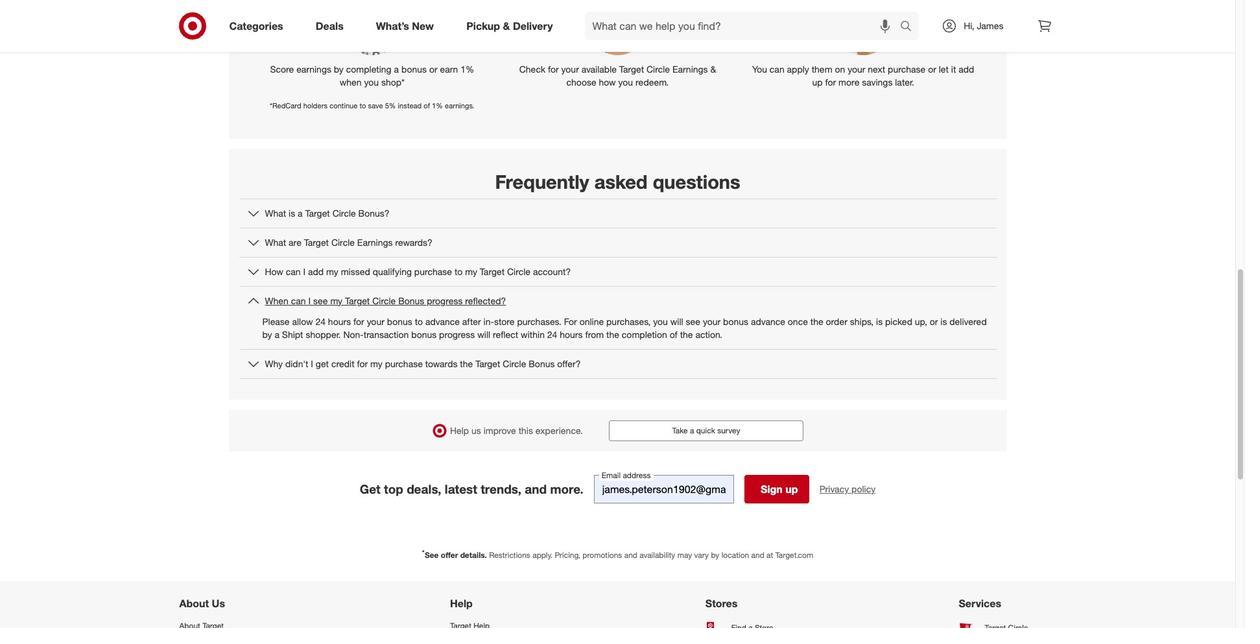 Task type: describe. For each thing, give the bounding box(es) containing it.
didn't
[[285, 358, 308, 369]]

about
[[179, 597, 209, 610]]

services
[[959, 597, 1002, 610]]

2 horizontal spatial is
[[941, 316, 948, 327]]

experience.
[[536, 425, 583, 436]]

you
[[753, 64, 768, 75]]

us
[[212, 597, 225, 610]]

availability
[[640, 550, 676, 560]]

help for help us improve this experience.
[[450, 425, 469, 436]]

a inside please allow 24 hours for your bonus to advance after in-store purchases. for online purchases, you will see your bonus advance once the order ships, is picked up, or is delivered by a shipt shopper. non-transaction bonus progress will reflect within 24 hours from the completion of the action.
[[275, 329, 280, 340]]

frequently
[[495, 170, 590, 193]]

get
[[316, 358, 329, 369]]

or inside "score earnings by completing a bonus or earn 1% when you shop*"
[[429, 64, 438, 75]]

this
[[519, 425, 533, 436]]

your inside you can apply them on your next purchase or let it add up for more savings later.
[[848, 64, 866, 75]]

when can i see my target circle bonus progress reflected?
[[265, 295, 506, 306]]

search button
[[895, 12, 926, 43]]

0 vertical spatial 24
[[316, 316, 326, 327]]

shop*
[[381, 77, 405, 88]]

towards
[[425, 358, 458, 369]]

asked
[[595, 170, 648, 193]]

them
[[812, 64, 833, 75]]

purchases.
[[517, 316, 562, 327]]

top
[[384, 481, 404, 496]]

next
[[868, 64, 886, 75]]

deals link
[[305, 12, 360, 40]]

delivered
[[950, 316, 987, 327]]

why
[[265, 358, 283, 369]]

target.com
[[776, 550, 814, 560]]

target inside check for your available target circle earnings & choose how you redeem.
[[620, 64, 644, 75]]

i for add
[[303, 266, 306, 277]]

completion
[[622, 329, 667, 340]]

* see offer details. restrictions apply. pricing, promotions and availability may vary by location and at target.com
[[422, 548, 814, 560]]

earnings inside check for your available target circle earnings & choose how you redeem.
[[673, 64, 708, 75]]

1 horizontal spatial will
[[671, 316, 684, 327]]

vary
[[695, 550, 709, 560]]

1 advance from the left
[[426, 316, 460, 327]]

qualifying
[[373, 266, 412, 277]]

search
[[895, 20, 926, 33]]

your inside check for your available target circle earnings & choose how you redeem.
[[562, 64, 579, 75]]

are
[[289, 237, 302, 248]]

categories link
[[218, 12, 300, 40]]

hi, james
[[964, 20, 1004, 31]]

from
[[586, 329, 604, 340]]

get
[[360, 481, 381, 496]]

for inside please allow 24 hours for your bonus to advance after in-store purchases. for online purchases, you will see your bonus advance once the order ships, is picked up, or is delivered by a shipt shopper. non-transaction bonus progress will reflect within 24 hours from the completion of the action.
[[354, 316, 364, 327]]

let
[[939, 64, 949, 75]]

in-
[[484, 316, 494, 327]]

the left action.
[[680, 329, 693, 340]]

target inside what are target circle earnings rewards? dropdown button
[[304, 237, 329, 248]]

continue
[[330, 101, 358, 110]]

what for what is a target circle bonus?
[[265, 207, 286, 218]]

what is a target circle bonus?
[[265, 207, 390, 218]]

to inside dropdown button
[[455, 266, 463, 277]]

& inside check for your available target circle earnings & choose how you redeem.
[[711, 64, 717, 75]]

What can we help you find? suggestions appear below search field
[[585, 12, 904, 40]]

the right the once
[[811, 316, 824, 327]]

delivery
[[513, 19, 553, 32]]

pricing,
[[555, 550, 581, 560]]

1% for earn
[[461, 64, 474, 75]]

5%
[[385, 101, 396, 110]]

you inside please allow 24 hours for your bonus to advance after in-store purchases. for online purchases, you will see your bonus advance once the order ships, is picked up, or is delivered by a shipt shopper. non-transaction bonus progress will reflect within 24 hours from the completion of the action.
[[654, 316, 668, 327]]

score earnings by completing a bonus or earn 1% when you shop*
[[270, 64, 474, 88]]

it
[[952, 64, 957, 75]]

holders
[[303, 101, 328, 110]]

new
[[412, 19, 434, 32]]

choose
[[567, 77, 597, 88]]

store
[[494, 316, 515, 327]]

deals,
[[407, 481, 442, 496]]

1 horizontal spatial 24
[[547, 329, 558, 340]]

take
[[673, 426, 688, 435]]

bonus left the once
[[723, 316, 749, 327]]

you for redeem.
[[619, 77, 633, 88]]

target inside dropdown button
[[476, 358, 501, 369]]

frequently asked questions
[[495, 170, 741, 193]]

get top deals, latest trends, and more.
[[360, 481, 584, 496]]

my up reflected?
[[465, 266, 477, 277]]

hi,
[[964, 20, 975, 31]]

pickup
[[467, 19, 500, 32]]

reflect
[[493, 329, 519, 340]]

circle inside how can i add my missed qualifying purchase to my target circle account? dropdown button
[[507, 266, 531, 277]]

how can i add my missed qualifying purchase to my target circle account?
[[265, 266, 571, 277]]

0 vertical spatial &
[[503, 19, 510, 32]]

missed
[[341, 266, 370, 277]]

privacy
[[820, 483, 849, 494]]

your up action.
[[703, 316, 721, 327]]

action.
[[696, 329, 723, 340]]

can for how
[[286, 266, 301, 277]]

purchase for to
[[415, 266, 452, 277]]

restrictions
[[489, 550, 531, 560]]

stores
[[706, 597, 738, 610]]

shipt
[[282, 329, 303, 340]]

circle inside when can i see my target circle bonus progress reflected? dropdown button
[[373, 295, 396, 306]]

a inside button
[[690, 426, 695, 435]]

promotions
[[583, 550, 622, 560]]

progress inside please allow 24 hours for your bonus to advance after in-store purchases. for online purchases, you will see your bonus advance once the order ships, is picked up, or is delivered by a shipt shopper. non-transaction bonus progress will reflect within 24 hours from the completion of the action.
[[439, 329, 475, 340]]

savings
[[862, 77, 893, 88]]

score
[[270, 64, 294, 75]]

earn
[[440, 64, 458, 75]]

bonus inside "score earnings by completing a bonus or earn 1% when you shop*"
[[402, 64, 427, 75]]

how
[[265, 266, 283, 277]]

apply.
[[533, 550, 553, 560]]

what's new link
[[365, 12, 450, 40]]

purchase for or
[[888, 64, 926, 75]]

sign up button
[[745, 475, 810, 503]]

by inside '* see offer details. restrictions apply. pricing, promotions and availability may vary by location and at target.com'
[[711, 550, 720, 560]]

earnings
[[297, 64, 332, 75]]

purchase for towards
[[385, 358, 423, 369]]

details.
[[460, 550, 487, 560]]

*redcard
[[270, 101, 301, 110]]

about us
[[179, 597, 225, 610]]

order
[[826, 316, 848, 327]]

add inside dropdown button
[[308, 266, 324, 277]]

for inside check for your available target circle earnings & choose how you redeem.
[[548, 64, 559, 75]]

within
[[521, 329, 545, 340]]

i for get
[[311, 358, 313, 369]]

check for your available target circle earnings & choose how you redeem.
[[520, 64, 717, 88]]



Task type: locate. For each thing, give the bounding box(es) containing it.
1 vertical spatial of
[[670, 329, 678, 340]]

transaction
[[364, 329, 409, 340]]

i left get at the left of the page
[[311, 358, 313, 369]]

circle down qualifying on the top left of the page
[[373, 295, 396, 306]]

up inside you can apply them on your next purchase or let it add up for more savings later.
[[813, 77, 823, 88]]

more.
[[551, 481, 584, 496]]

1 vertical spatial to
[[455, 266, 463, 277]]

target up reflected?
[[480, 266, 505, 277]]

0 vertical spatial earnings
[[673, 64, 708, 75]]

can right "you"
[[770, 64, 785, 75]]

james
[[977, 20, 1004, 31]]

1 vertical spatial 1%
[[432, 101, 443, 110]]

shopper.
[[306, 329, 341, 340]]

what up how
[[265, 207, 286, 218]]

0 vertical spatial of
[[424, 101, 430, 110]]

what inside what are target circle earnings rewards? dropdown button
[[265, 237, 286, 248]]

target inside what is a target circle bonus? dropdown button
[[305, 207, 330, 218]]

for inside dropdown button
[[357, 358, 368, 369]]

1 horizontal spatial add
[[959, 64, 975, 75]]

the
[[811, 316, 824, 327], [607, 329, 620, 340], [680, 329, 693, 340], [460, 358, 473, 369]]

1 horizontal spatial earnings
[[673, 64, 708, 75]]

you up "completion"
[[654, 316, 668, 327]]

bonus up why didn't i get credit for my purchase towards the target circle bonus offer?
[[411, 329, 437, 340]]

or left let
[[929, 64, 937, 75]]

0 horizontal spatial earnings
[[357, 237, 393, 248]]

is right ships, at the right bottom of page
[[877, 316, 883, 327]]

more
[[839, 77, 860, 88]]

of right "completion"
[[670, 329, 678, 340]]

0 horizontal spatial will
[[478, 329, 491, 340]]

can up the allow
[[291, 295, 306, 306]]

2 horizontal spatial by
[[711, 550, 720, 560]]

help us improve this experience.
[[450, 425, 583, 436]]

add inside you can apply them on your next purchase or let it add up for more savings later.
[[959, 64, 975, 75]]

progress
[[427, 295, 463, 306], [439, 329, 475, 340]]

will right purchases,
[[671, 316, 684, 327]]

1 horizontal spatial advance
[[751, 316, 786, 327]]

you inside "score earnings by completing a bonus or earn 1% when you shop*"
[[364, 77, 379, 88]]

1 help from the top
[[450, 425, 469, 436]]

you inside check for your available target circle earnings & choose how you redeem.
[[619, 77, 633, 88]]

redeem.
[[636, 77, 669, 88]]

my left missed
[[326, 266, 339, 277]]

non-
[[343, 329, 364, 340]]

0 horizontal spatial is
[[289, 207, 295, 218]]

2 vertical spatial i
[[311, 358, 313, 369]]

survey
[[718, 426, 741, 435]]

1 vertical spatial earnings
[[357, 237, 393, 248]]

0 vertical spatial add
[[959, 64, 975, 75]]

hours down for
[[560, 329, 583, 340]]

rewards?
[[395, 237, 433, 248]]

target up redeem.
[[620, 64, 644, 75]]

see inside dropdown button
[[313, 295, 328, 306]]

you
[[364, 77, 379, 88], [619, 77, 633, 88], [654, 316, 668, 327]]

help down offer
[[450, 597, 473, 610]]

0 vertical spatial up
[[813, 77, 823, 88]]

picked
[[886, 316, 913, 327]]

or right up,
[[930, 316, 938, 327]]

0 vertical spatial help
[[450, 425, 469, 436]]

what inside what is a target circle bonus? dropdown button
[[265, 207, 286, 218]]

or inside please allow 24 hours for your bonus to advance after in-store purchases. for online purchases, you will see your bonus advance once the order ships, is picked up, or is delivered by a shipt shopper. non-transaction bonus progress will reflect within 24 hours from the completion of the action.
[[930, 316, 938, 327]]

1 vertical spatial bonus
[[529, 358, 555, 369]]

what for what are target circle earnings rewards?
[[265, 237, 286, 248]]

2 horizontal spatial you
[[654, 316, 668, 327]]

deals
[[316, 19, 344, 32]]

for right the credit
[[357, 358, 368, 369]]

account?
[[533, 266, 571, 277]]

see inside please allow 24 hours for your bonus to advance after in-store purchases. for online purchases, you will see your bonus advance once the order ships, is picked up, or is delivered by a shipt shopper. non-transaction bonus progress will reflect within 24 hours from the completion of the action.
[[686, 316, 701, 327]]

purchases,
[[607, 316, 651, 327]]

1 vertical spatial can
[[286, 266, 301, 277]]

1 vertical spatial help
[[450, 597, 473, 610]]

up down them
[[813, 77, 823, 88]]

0 horizontal spatial see
[[313, 295, 328, 306]]

of
[[424, 101, 430, 110], [670, 329, 678, 340]]

1% left the earnings.
[[432, 101, 443, 110]]

or inside you can apply them on your next purchase or let it add up for more savings later.
[[929, 64, 937, 75]]

circle up missed
[[331, 237, 355, 248]]

2 what from the top
[[265, 237, 286, 248]]

1 vertical spatial add
[[308, 266, 324, 277]]

when can i see my target circle bonus progress reflected? button
[[239, 287, 997, 315]]

a
[[394, 64, 399, 75], [298, 207, 303, 218], [275, 329, 280, 340], [690, 426, 695, 435]]

the inside why didn't i get credit for my purchase towards the target circle bonus offer? dropdown button
[[460, 358, 473, 369]]

by inside "score earnings by completing a bonus or earn 1% when you shop*"
[[334, 64, 344, 75]]

hours up non-
[[328, 316, 351, 327]]

1 horizontal spatial see
[[686, 316, 701, 327]]

1 horizontal spatial bonus
[[529, 358, 555, 369]]

to inside please allow 24 hours for your bonus to advance after in-store purchases. for online purchases, you will see your bonus advance once the order ships, is picked up, or is delivered by a shipt shopper. non-transaction bonus progress will reflect within 24 hours from the completion of the action.
[[415, 316, 423, 327]]

instead
[[398, 101, 422, 110]]

1 vertical spatial i
[[308, 295, 311, 306]]

0 horizontal spatial and
[[525, 481, 547, 496]]

purchase down 'rewards?'
[[415, 266, 452, 277]]

a up are
[[298, 207, 303, 218]]

location
[[722, 550, 750, 560]]

the right from
[[607, 329, 620, 340]]

2 vertical spatial purchase
[[385, 358, 423, 369]]

1 vertical spatial purchase
[[415, 266, 452, 277]]

1 horizontal spatial &
[[711, 64, 717, 75]]

1 horizontal spatial you
[[619, 77, 633, 88]]

you for shop*
[[364, 77, 379, 88]]

may
[[678, 550, 692, 560]]

progress up after
[[427, 295, 463, 306]]

2 horizontal spatial and
[[752, 550, 765, 560]]

why didn't i get credit for my purchase towards the target circle bonus offer? button
[[239, 350, 997, 378]]

and left at on the right of the page
[[752, 550, 765, 560]]

sign
[[761, 483, 783, 496]]

take a quick survey
[[673, 426, 741, 435]]

when
[[340, 77, 362, 88]]

target down reflect
[[476, 358, 501, 369]]

0 horizontal spatial &
[[503, 19, 510, 32]]

my
[[326, 266, 339, 277], [465, 266, 477, 277], [331, 295, 343, 306], [371, 358, 383, 369]]

1 vertical spatial progress
[[439, 329, 475, 340]]

circle up redeem.
[[647, 64, 670, 75]]

circle inside why didn't i get credit for my purchase towards the target circle bonus offer? dropdown button
[[503, 358, 526, 369]]

1 vertical spatial what
[[265, 237, 286, 248]]

1 vertical spatial will
[[478, 329, 491, 340]]

1 vertical spatial &
[[711, 64, 717, 75]]

is right up,
[[941, 316, 948, 327]]

circle down reflect
[[503, 358, 526, 369]]

what's
[[376, 19, 409, 32]]

how
[[599, 77, 616, 88]]

up inside sign up button
[[786, 483, 798, 496]]

0 vertical spatial i
[[303, 266, 306, 277]]

help
[[450, 425, 469, 436], [450, 597, 473, 610]]

0 vertical spatial by
[[334, 64, 344, 75]]

help left us
[[450, 425, 469, 436]]

and left availability
[[625, 550, 638, 560]]

2 horizontal spatial to
[[455, 266, 463, 277]]

privacy policy
[[820, 483, 876, 494]]

& right pickup
[[503, 19, 510, 32]]

0 horizontal spatial 24
[[316, 316, 326, 327]]

None text field
[[594, 475, 734, 503]]

offer?
[[558, 358, 581, 369]]

24 up shopper.
[[316, 316, 326, 327]]

you down completing
[[364, 77, 379, 88]]

2 vertical spatial to
[[415, 316, 423, 327]]

1 vertical spatial 24
[[547, 329, 558, 340]]

by inside please allow 24 hours for your bonus to advance after in-store purchases. for online purchases, you will see your bonus advance once the order ships, is picked up, or is delivered by a shipt shopper. non-transaction bonus progress will reflect within 24 hours from the completion of the action.
[[262, 329, 272, 340]]

0 horizontal spatial add
[[308, 266, 324, 277]]

earnings.
[[445, 101, 475, 110]]

for up non-
[[354, 316, 364, 327]]

your up more
[[848, 64, 866, 75]]

0 vertical spatial what
[[265, 207, 286, 218]]

2 advance from the left
[[751, 316, 786, 327]]

apply
[[787, 64, 810, 75]]

what left are
[[265, 237, 286, 248]]

circle
[[647, 64, 670, 75], [333, 207, 356, 218], [331, 237, 355, 248], [507, 266, 531, 277], [373, 295, 396, 306], [503, 358, 526, 369]]

after
[[462, 316, 481, 327]]

*redcard holders continue to save 5% instead of 1% earnings.
[[270, 101, 475, 110]]

1 horizontal spatial is
[[877, 316, 883, 327]]

sign up
[[761, 483, 798, 496]]

a inside "score earnings by completing a bonus or earn 1% when you shop*"
[[394, 64, 399, 75]]

0 vertical spatial progress
[[427, 295, 463, 306]]

us
[[472, 425, 481, 436]]

circle inside what is a target circle bonus? dropdown button
[[333, 207, 356, 218]]

add left missed
[[308, 266, 324, 277]]

i for see
[[308, 295, 311, 306]]

privacy policy link
[[820, 483, 876, 496]]

up
[[813, 77, 823, 88], [786, 483, 798, 496]]

see up shopper.
[[313, 295, 328, 306]]

0 vertical spatial hours
[[328, 316, 351, 327]]

target
[[620, 64, 644, 75], [305, 207, 330, 218], [304, 237, 329, 248], [480, 266, 505, 277], [345, 295, 370, 306], [476, 358, 501, 369]]

circle up "what are target circle earnings rewards?"
[[333, 207, 356, 218]]

will down in-
[[478, 329, 491, 340]]

2 vertical spatial can
[[291, 295, 306, 306]]

0 horizontal spatial hours
[[328, 316, 351, 327]]

a up shop*
[[394, 64, 399, 75]]

bonus up transaction on the left bottom of page
[[387, 316, 413, 327]]

what are target circle earnings rewards? button
[[239, 228, 997, 257]]

target right are
[[304, 237, 329, 248]]

24 down purchases.
[[547, 329, 558, 340]]

a inside dropdown button
[[298, 207, 303, 218]]

by right 'vary'
[[711, 550, 720, 560]]

for right check
[[548, 64, 559, 75]]

credit
[[331, 358, 355, 369]]

0 vertical spatial 1%
[[461, 64, 474, 75]]

can inside you can apply them on your next purchase or let it add up for more savings later.
[[770, 64, 785, 75]]

check
[[520, 64, 546, 75]]

what are target circle earnings rewards?
[[265, 237, 433, 248]]

target down missed
[[345, 295, 370, 306]]

1% right earn
[[461, 64, 474, 75]]

can for you
[[770, 64, 785, 75]]

to
[[360, 101, 366, 110], [455, 266, 463, 277], [415, 316, 423, 327]]

is up are
[[289, 207, 295, 218]]

circle left account?
[[507, 266, 531, 277]]

0 vertical spatial purchase
[[888, 64, 926, 75]]

for inside you can apply them on your next purchase or let it add up for more savings later.
[[826, 77, 836, 88]]

bonus
[[402, 64, 427, 75], [387, 316, 413, 327], [723, 316, 749, 327], [411, 329, 437, 340]]

target inside how can i add my missed qualifying purchase to my target circle account? dropdown button
[[480, 266, 505, 277]]

your up transaction on the left bottom of page
[[367, 316, 385, 327]]

circle inside check for your available target circle earnings & choose how you redeem.
[[647, 64, 670, 75]]

0 vertical spatial to
[[360, 101, 366, 110]]

is inside what is a target circle bonus? dropdown button
[[289, 207, 295, 218]]

1 horizontal spatial up
[[813, 77, 823, 88]]

2 vertical spatial by
[[711, 550, 720, 560]]

target up "what are target circle earnings rewards?"
[[305, 207, 330, 218]]

&
[[503, 19, 510, 32], [711, 64, 717, 75]]

see
[[425, 550, 439, 560]]

save
[[368, 101, 383, 110]]

1 what from the top
[[265, 207, 286, 218]]

advance left the once
[[751, 316, 786, 327]]

please allow 24 hours for your bonus to advance after in-store purchases. for online purchases, you will see your bonus advance once the order ships, is picked up, or is delivered by a shipt shopper. non-transaction bonus progress will reflect within 24 hours from the completion of the action.
[[262, 316, 987, 340]]

2 help from the top
[[450, 597, 473, 610]]

0 horizontal spatial you
[[364, 77, 379, 88]]

1 horizontal spatial to
[[415, 316, 423, 327]]

see up action.
[[686, 316, 701, 327]]

i up the allow
[[308, 295, 311, 306]]

& left "you"
[[711, 64, 717, 75]]

my down missed
[[331, 295, 343, 306]]

bonus up shop*
[[402, 64, 427, 75]]

0 horizontal spatial of
[[424, 101, 430, 110]]

1 vertical spatial up
[[786, 483, 798, 496]]

of right instead
[[424, 101, 430, 110]]

questions
[[653, 170, 741, 193]]

up right sign
[[786, 483, 798, 496]]

available
[[582, 64, 617, 75]]

1% inside "score earnings by completing a bonus or earn 1% when you shop*"
[[461, 64, 474, 75]]

1 horizontal spatial by
[[334, 64, 344, 75]]

help for help
[[450, 597, 473, 610]]

of inside please allow 24 hours for your bonus to advance after in-store purchases. for online purchases, you will see your bonus advance once the order ships, is picked up, or is delivered by a shipt shopper. non-transaction bonus progress will reflect within 24 hours from the completion of the action.
[[670, 329, 678, 340]]

purchase
[[888, 64, 926, 75], [415, 266, 452, 277], [385, 358, 423, 369]]

0 vertical spatial will
[[671, 316, 684, 327]]

1 horizontal spatial of
[[670, 329, 678, 340]]

bonus left offer?
[[529, 358, 555, 369]]

1 horizontal spatial hours
[[560, 329, 583, 340]]

to left save
[[360, 101, 366, 110]]

progress down after
[[439, 329, 475, 340]]

1 horizontal spatial 1%
[[461, 64, 474, 75]]

purchase inside you can apply them on your next purchase or let it add up for more savings later.
[[888, 64, 926, 75]]

why didn't i get credit for my purchase towards the target circle bonus offer?
[[265, 358, 581, 369]]

advance left after
[[426, 316, 460, 327]]

0 vertical spatial can
[[770, 64, 785, 75]]

or left earn
[[429, 64, 438, 75]]

your up choose
[[562, 64, 579, 75]]

to down the when can i see my target circle bonus progress reflected?
[[415, 316, 423, 327]]

earnings inside dropdown button
[[357, 237, 393, 248]]

progress inside dropdown button
[[427, 295, 463, 306]]

0 horizontal spatial to
[[360, 101, 366, 110]]

add right it in the top right of the page
[[959, 64, 975, 75]]

reflected?
[[465, 295, 506, 306]]

latest
[[445, 481, 477, 496]]

target inside when can i see my target circle bonus progress reflected? dropdown button
[[345, 295, 370, 306]]

*
[[422, 548, 425, 556]]

0 horizontal spatial by
[[262, 329, 272, 340]]

to up after
[[455, 266, 463, 277]]

1 vertical spatial by
[[262, 329, 272, 340]]

purchase down transaction on the left bottom of page
[[385, 358, 423, 369]]

for down them
[[826, 77, 836, 88]]

pickup & delivery link
[[456, 12, 569, 40]]

and left more.
[[525, 481, 547, 496]]

1 horizontal spatial and
[[625, 550, 638, 560]]

can right how
[[286, 266, 301, 277]]

24
[[316, 316, 326, 327], [547, 329, 558, 340]]

policy
[[852, 483, 876, 494]]

can for when
[[291, 295, 306, 306]]

i right how
[[303, 266, 306, 277]]

0 vertical spatial see
[[313, 295, 328, 306]]

0 horizontal spatial up
[[786, 483, 798, 496]]

a right take
[[690, 426, 695, 435]]

for
[[564, 316, 577, 327]]

by down the please
[[262, 329, 272, 340]]

completing
[[346, 64, 392, 75]]

bonus down how can i add my missed qualifying purchase to my target circle account?
[[398, 295, 425, 306]]

0 horizontal spatial advance
[[426, 316, 460, 327]]

a down the please
[[275, 329, 280, 340]]

1% for of
[[432, 101, 443, 110]]

online
[[580, 316, 604, 327]]

what's new
[[376, 19, 434, 32]]

my down transaction on the left bottom of page
[[371, 358, 383, 369]]

you right how
[[619, 77, 633, 88]]

please
[[262, 316, 290, 327]]

0 vertical spatial bonus
[[398, 295, 425, 306]]

at
[[767, 550, 774, 560]]

can
[[770, 64, 785, 75], [286, 266, 301, 277], [291, 295, 306, 306]]

the right towards
[[460, 358, 473, 369]]

circle inside what are target circle earnings rewards? dropdown button
[[331, 237, 355, 248]]

0 horizontal spatial 1%
[[432, 101, 443, 110]]

1 vertical spatial see
[[686, 316, 701, 327]]

is
[[289, 207, 295, 218], [877, 316, 883, 327], [941, 316, 948, 327]]

1 vertical spatial hours
[[560, 329, 583, 340]]

purchase up later.
[[888, 64, 926, 75]]

by up 'when'
[[334, 64, 344, 75]]

0 horizontal spatial bonus
[[398, 295, 425, 306]]



Task type: vqa. For each thing, say whether or not it's contained in the screenshot.
'Pickup' to the right
no



